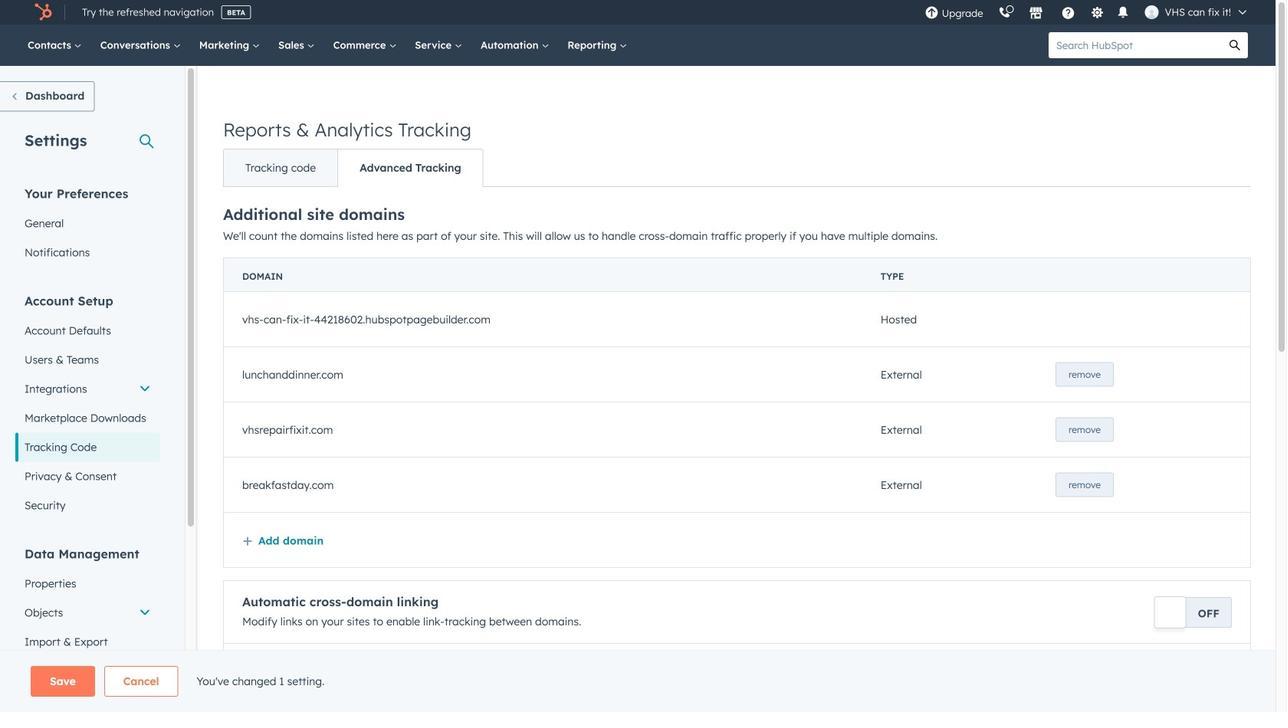 Task type: vqa. For each thing, say whether or not it's contained in the screenshot.
ACCOUNT SETUP "element"
yes



Task type: describe. For each thing, give the bounding box(es) containing it.
Search HubSpot search field
[[1049, 32, 1222, 58]]

terry turtle image
[[1145, 5, 1159, 19]]

account setup element
[[15, 292, 160, 520]]

marketplaces image
[[1029, 7, 1043, 21]]



Task type: locate. For each thing, give the bounding box(es) containing it.
menu
[[917, 0, 1257, 25]]

your preferences element
[[15, 185, 160, 267]]

data management element
[[15, 545, 160, 686]]

navigation
[[223, 149, 484, 187]]



